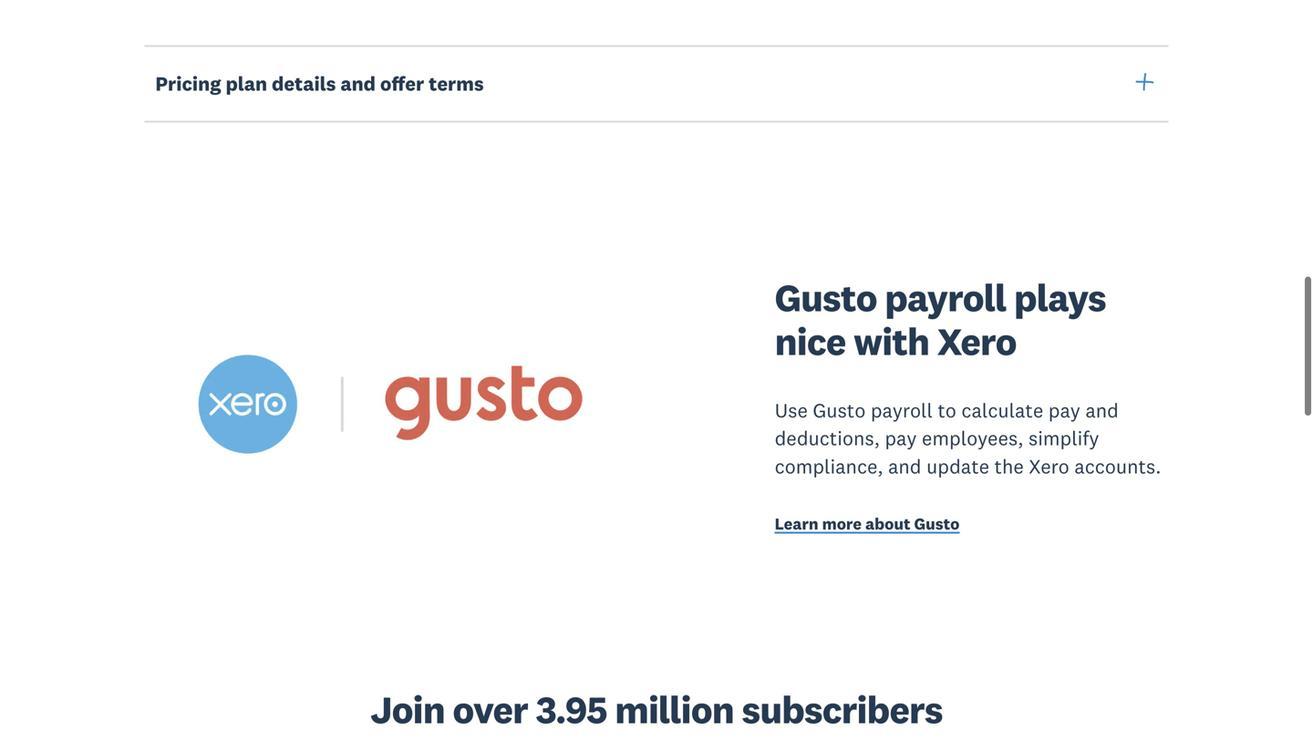Task type: locate. For each thing, give the bounding box(es) containing it.
1 horizontal spatial xero
[[1029, 454, 1069, 479]]

pay up simplify
[[1048, 398, 1080, 423]]

gusto
[[775, 273, 877, 321], [813, 398, 866, 423], [914, 514, 960, 534]]

1 vertical spatial pay
[[885, 426, 917, 451]]

1 vertical spatial payroll
[[871, 398, 933, 423]]

1 vertical spatial xero
[[1029, 454, 1069, 479]]

0 horizontal spatial xero
[[937, 317, 1016, 365]]

about
[[865, 514, 910, 534]]

and
[[340, 71, 376, 96], [1085, 398, 1119, 423], [888, 454, 921, 479]]

learn
[[775, 514, 818, 534]]

0 vertical spatial payroll
[[885, 273, 1006, 321]]

the
[[994, 454, 1024, 479]]

pay
[[1048, 398, 1080, 423], [885, 426, 917, 451]]

1 vertical spatial and
[[1085, 398, 1119, 423]]

over
[[453, 686, 528, 734]]

with
[[853, 317, 929, 365]]

join over 3.95 million subscribers
[[371, 686, 943, 734]]

gusto inside gusto payroll plays nice with xero
[[775, 273, 877, 321]]

xero inside 'use gusto payroll to calculate pay and deductions, pay employees, simplify compliance, and update the xero accounts.'
[[1029, 454, 1069, 479]]

0 horizontal spatial and
[[340, 71, 376, 96]]

0 vertical spatial and
[[340, 71, 376, 96]]

xero up calculate
[[937, 317, 1016, 365]]

nice
[[775, 317, 846, 365]]

gusto payroll plays nice with xero
[[775, 273, 1106, 365]]

1 horizontal spatial and
[[888, 454, 921, 479]]

calculate
[[961, 398, 1043, 423]]

terms
[[429, 71, 484, 96]]

pay left "employees,"
[[885, 426, 917, 451]]

and left update
[[888, 454, 921, 479]]

join
[[371, 686, 445, 734]]

learn more about gusto
[[775, 514, 960, 534]]

offer
[[380, 71, 424, 96]]

2 horizontal spatial and
[[1085, 398, 1119, 423]]

use gusto payroll to calculate pay and deductions, pay employees, simplify compliance, and update the xero accounts.
[[775, 398, 1161, 479]]

payroll inside 'use gusto payroll to calculate pay and deductions, pay employees, simplify compliance, and update the xero accounts.'
[[871, 398, 933, 423]]

0 vertical spatial gusto
[[775, 273, 877, 321]]

xero
[[937, 317, 1016, 365], [1029, 454, 1069, 479]]

1 vertical spatial gusto
[[813, 398, 866, 423]]

2 vertical spatial gusto
[[914, 514, 960, 534]]

details
[[272, 71, 336, 96]]

0 horizontal spatial pay
[[885, 426, 917, 451]]

payroll
[[885, 273, 1006, 321], [871, 398, 933, 423]]

2 vertical spatial and
[[888, 454, 921, 479]]

pricing
[[155, 71, 221, 96]]

and up simplify
[[1085, 398, 1119, 423]]

pricing plan details and offer terms button
[[144, 45, 1169, 122]]

xero down simplify
[[1029, 454, 1069, 479]]

and left offer
[[340, 71, 376, 96]]

0 vertical spatial xero
[[937, 317, 1016, 365]]

1 horizontal spatial pay
[[1048, 398, 1080, 423]]



Task type: describe. For each thing, give the bounding box(es) containing it.
use
[[775, 398, 808, 423]]

learn more about gusto link
[[775, 513, 1169, 538]]

xero inside gusto payroll plays nice with xero
[[937, 317, 1016, 365]]

gusto inside 'use gusto payroll to calculate pay and deductions, pay employees, simplify compliance, and update the xero accounts.'
[[813, 398, 866, 423]]

plays
[[1014, 273, 1106, 321]]

more
[[822, 514, 862, 534]]

compliance,
[[775, 454, 883, 479]]

accounts.
[[1074, 454, 1161, 479]]

deductions,
[[775, 426, 880, 451]]

employees,
[[922, 426, 1023, 451]]

subscribers
[[742, 686, 943, 734]]

plan
[[226, 71, 267, 96]]

0 vertical spatial pay
[[1048, 398, 1080, 423]]

simplify
[[1028, 426, 1099, 451]]

and inside dropdown button
[[340, 71, 376, 96]]

to
[[938, 398, 956, 423]]

payroll inside gusto payroll plays nice with xero
[[885, 273, 1006, 321]]

million
[[615, 686, 734, 734]]

pricing plan details and offer terms
[[155, 71, 484, 96]]

update
[[926, 454, 989, 479]]

xero and gusto brands image
[[144, 282, 643, 529]]

3.95
[[536, 686, 607, 734]]



Task type: vqa. For each thing, say whether or not it's contained in the screenshot.
accounts
no



